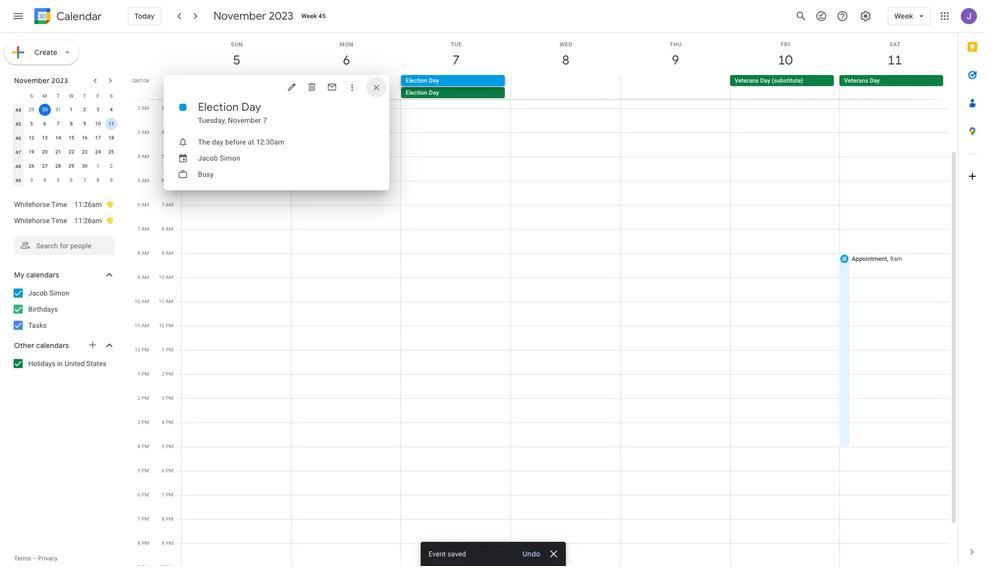 Task type: vqa. For each thing, say whether or not it's contained in the screenshot.


Task type: describe. For each thing, give the bounding box(es) containing it.
sat
[[890, 41, 901, 48]]

6 link
[[335, 49, 358, 72]]

21 element
[[52, 146, 64, 158]]

election day heading
[[198, 100, 261, 114]]

5 link
[[225, 49, 248, 72]]

0 horizontal spatial 11 am
[[135, 323, 149, 329]]

1 horizontal spatial 2 pm
[[162, 371, 173, 377]]

election day election day
[[406, 77, 439, 96]]

2 s from the left
[[110, 93, 113, 99]]

busy
[[198, 170, 214, 178]]

1 horizontal spatial jacob simon
[[198, 154, 240, 162]]

today button
[[128, 4, 161, 28]]

day
[[212, 138, 223, 146]]

1 horizontal spatial 10 am
[[159, 275, 173, 280]]

9am
[[890, 256, 903, 263]]

12 element
[[25, 132, 38, 144]]

19
[[29, 149, 34, 155]]

30 for "october 30, today" "element"
[[42, 107, 48, 112]]

december 7 element
[[79, 174, 91, 186]]

45 inside november 2023 grid
[[15, 121, 21, 127]]

27
[[42, 163, 48, 169]]

0 horizontal spatial 4 am
[[137, 154, 149, 159]]

18 element
[[105, 132, 117, 144]]

united
[[65, 360, 85, 368]]

11 element
[[105, 118, 117, 130]]

2 election day button from the top
[[401, 87, 505, 98]]

1 horizontal spatial 7 am
[[162, 202, 173, 208]]

jacob inside my calendars list
[[28, 289, 48, 297]]

1 vertical spatial 10 am
[[135, 299, 149, 304]]

31
[[55, 107, 61, 112]]

1 vertical spatial 4 pm
[[138, 444, 149, 450]]

6 inside mon 6
[[342, 52, 350, 69]]

october 31 element
[[52, 104, 64, 116]]

1 t from the left
[[57, 93, 60, 99]]

0 horizontal spatial 5 pm
[[138, 468, 149, 474]]

2 time from the top
[[51, 217, 67, 225]]

24 element
[[92, 146, 104, 158]]

november 2023 grid
[[10, 89, 118, 188]]

thu
[[670, 41, 682, 48]]

26 element
[[25, 160, 38, 172]]

0 horizontal spatial november 2023
[[14, 76, 68, 85]]

28 element
[[52, 160, 64, 172]]

veterans for veterans day (substitute)
[[735, 77, 759, 84]]

2 list item from the top
[[14, 213, 114, 229]]

12:30am
[[256, 138, 284, 146]]

8 link
[[554, 49, 578, 72]]

25 element
[[105, 146, 117, 158]]

0 horizontal spatial 7 pm
[[138, 517, 149, 522]]

f
[[97, 93, 99, 99]]

delete event image
[[307, 82, 317, 92]]

0 horizontal spatial 7 am
[[137, 226, 149, 232]]

at
[[248, 138, 254, 146]]

0 vertical spatial 6 pm
[[162, 468, 173, 474]]

w
[[69, 93, 74, 99]]

settings menu image
[[860, 10, 872, 22]]

privacy link
[[38, 555, 58, 563]]

undo
[[523, 550, 541, 559]]

fri
[[781, 41, 790, 48]]

row containing s
[[12, 89, 118, 103]]

create button
[[4, 40, 79, 65]]

before
[[225, 138, 246, 146]]

week 45
[[302, 13, 326, 20]]

2 t from the left
[[83, 93, 86, 99]]

12 inside 12 element
[[29, 135, 34, 141]]

0 vertical spatial 1 pm
[[162, 347, 173, 353]]

election for election day tuesday, november 7
[[198, 100, 239, 114]]

event saved
[[429, 550, 466, 558]]

calendars for other calendars
[[36, 341, 69, 350]]

11 link
[[884, 49, 907, 72]]

2 whitehorse time from the top
[[14, 217, 67, 225]]

1 horizontal spatial 11 am
[[159, 299, 173, 304]]

holidays
[[28, 360, 55, 368]]

december 8 element
[[92, 174, 104, 186]]

14 element
[[52, 132, 64, 144]]

–
[[33, 555, 37, 563]]

gmt-
[[132, 78, 144, 84]]

0 horizontal spatial 3 am
[[137, 130, 149, 135]]

row containing appointment
[[177, 36, 950, 567]]

20
[[42, 149, 48, 155]]

9 inside thu 9
[[672, 52, 679, 69]]

row containing 29
[[12, 103, 118, 117]]

undo button
[[519, 549, 545, 559]]

25
[[108, 149, 114, 155]]

9 pm
[[162, 541, 173, 546]]

2 am
[[137, 105, 149, 111]]

row containing 19
[[12, 145, 118, 159]]

0 horizontal spatial 2 pm
[[138, 396, 149, 401]]

13
[[42, 135, 48, 141]]

0 vertical spatial 5 am
[[162, 154, 173, 159]]

1 horizontal spatial november 2023
[[214, 9, 294, 23]]

tue
[[451, 41, 462, 48]]

week button
[[888, 4, 931, 28]]

tasks
[[28, 322, 47, 330]]

47
[[15, 149, 21, 155]]

my calendars
[[14, 271, 59, 280]]

0 vertical spatial 12 pm
[[159, 323, 173, 329]]

appointment , 9am
[[852, 256, 903, 263]]

14
[[55, 135, 61, 141]]

create
[[34, 48, 57, 57]]

terms link
[[14, 555, 31, 563]]

calendar heading
[[54, 9, 102, 23]]

my calendars list
[[2, 285, 125, 334]]

0 vertical spatial 8 pm
[[162, 517, 173, 522]]

veterans for veterans day
[[844, 77, 869, 84]]

1 whitehorse time from the top
[[14, 201, 67, 209]]

1 vertical spatial 12
[[159, 323, 165, 329]]

29 for 29 element
[[69, 163, 74, 169]]

thu 9
[[670, 41, 682, 69]]

election day tuesday, november 7
[[198, 100, 267, 124]]

other calendars
[[14, 341, 69, 350]]

gmt-08
[[132, 78, 149, 84]]

today
[[135, 12, 155, 21]]

whitehorse for second list item from the top of the page
[[14, 217, 50, 225]]

0 vertical spatial november
[[214, 9, 266, 23]]

day for veterans day (substitute)
[[760, 77, 771, 84]]

tuesday,
[[198, 116, 226, 124]]

appointment
[[852, 256, 887, 263]]

october 30, today element
[[39, 104, 51, 116]]

terms
[[14, 555, 31, 563]]

veterans day (substitute) button
[[730, 75, 834, 86]]

december 5 element
[[52, 174, 64, 186]]

december 1 element
[[92, 160, 104, 172]]

29 element
[[65, 160, 77, 172]]

mon
[[340, 41, 354, 48]]

veterans day
[[844, 77, 880, 84]]

24
[[95, 149, 101, 155]]

Search for people text field
[[20, 237, 109, 255]]

main drawer image
[[12, 10, 24, 22]]

holidays in united states
[[28, 360, 107, 368]]

1 horizontal spatial 6 am
[[162, 178, 173, 183]]

veterans day (substitute)
[[735, 77, 803, 84]]

week for week 45
[[302, 13, 317, 20]]

16
[[82, 135, 88, 141]]

17 element
[[92, 132, 104, 144]]

13 element
[[39, 132, 51, 144]]

1 s from the left
[[30, 93, 33, 99]]

0 horizontal spatial 5 am
[[137, 178, 149, 183]]

30 cell
[[38, 103, 51, 117]]

0 horizontal spatial 12 pm
[[135, 347, 149, 353]]

49
[[15, 178, 21, 183]]

10 link
[[774, 49, 797, 72]]

11:26am for first list item from the top of the page
[[74, 201, 102, 209]]

m
[[43, 93, 47, 99]]

1 vertical spatial 6 pm
[[138, 492, 149, 498]]

sat 11
[[887, 41, 902, 69]]

9 inside december 9 element
[[110, 177, 113, 183]]

1 horizontal spatial 8 am
[[162, 226, 173, 232]]

1 horizontal spatial simon
[[220, 154, 240, 162]]

1 vertical spatial 8 am
[[137, 251, 149, 256]]

1 horizontal spatial 4 am
[[162, 130, 173, 135]]

states
[[86, 360, 107, 368]]

row containing 3
[[12, 173, 118, 188]]

10 inside row
[[95, 121, 101, 127]]

17
[[95, 135, 101, 141]]

0 vertical spatial 9 am
[[162, 251, 173, 256]]

the
[[198, 138, 210, 146]]

0 vertical spatial 4 pm
[[162, 420, 173, 425]]

15 element
[[65, 132, 77, 144]]

row containing 5
[[12, 117, 118, 131]]

veterans day button
[[840, 75, 944, 86]]

19 element
[[25, 146, 38, 158]]

11 cell
[[105, 117, 118, 131]]

other
[[14, 341, 34, 350]]



Task type: locate. For each thing, give the bounding box(es) containing it.
4 inside the "december 4" element
[[43, 177, 46, 183]]

column header
[[12, 89, 25, 103]]

30 inside 'element'
[[82, 163, 88, 169]]

0 horizontal spatial 8 pm
[[138, 541, 149, 546]]

4 am
[[162, 130, 173, 135], [137, 154, 149, 159]]

123
[[165, 78, 174, 84]]

1 horizontal spatial 8 pm
[[162, 517, 173, 522]]

1 horizontal spatial 30
[[82, 163, 88, 169]]

s
[[30, 93, 33, 99], [110, 93, 113, 99]]

jacob simon up birthdays
[[28, 289, 69, 297]]

0 horizontal spatial t
[[57, 93, 60, 99]]

list containing whitehorse time
[[4, 193, 123, 233]]

8 pm
[[162, 517, 173, 522], [138, 541, 149, 546]]

1 horizontal spatial 3 pm
[[162, 396, 173, 401]]

0 horizontal spatial 2023
[[51, 76, 68, 85]]

1 11:26am from the top
[[74, 201, 102, 209]]

0 vertical spatial election day button
[[401, 75, 505, 86]]

calendars right the my
[[26, 271, 59, 280]]

1 vertical spatial 4 am
[[137, 154, 149, 159]]

21
[[55, 149, 61, 155]]

1 vertical spatial 7 am
[[137, 226, 149, 232]]

28
[[55, 163, 61, 169]]

election day button
[[401, 75, 505, 86], [401, 87, 505, 98]]

simon down before
[[220, 154, 240, 162]]

1 vertical spatial 7 pm
[[138, 517, 149, 522]]

46
[[15, 135, 21, 141]]

1 horizontal spatial 9 am
[[162, 251, 173, 256]]

11:26am
[[74, 201, 102, 209], [74, 217, 102, 225]]

whitehorse time up search for people text field
[[14, 217, 67, 225]]

november 2023 up the "m" on the top left
[[14, 76, 68, 85]]

simon inside my calendars list
[[49, 289, 69, 297]]

1 list item from the top
[[14, 197, 114, 213]]

0 vertical spatial 6 am
[[162, 178, 173, 183]]

my
[[14, 271, 24, 280]]

11:26am for second list item from the top of the page
[[74, 217, 102, 225]]

10 am
[[159, 275, 173, 280], [135, 299, 149, 304]]

1 horizontal spatial t
[[83, 93, 86, 99]]

8 am
[[162, 226, 173, 232], [137, 251, 149, 256]]

3
[[162, 105, 164, 111], [97, 107, 99, 112], [137, 130, 140, 135], [30, 177, 33, 183], [162, 396, 165, 401], [138, 420, 140, 425]]

0 vertical spatial 11 am
[[159, 299, 173, 304]]

s right f
[[110, 93, 113, 99]]

8 pm up the 9 pm
[[162, 517, 173, 522]]

22
[[69, 149, 74, 155]]

day for election day tuesday, november 7
[[242, 100, 261, 114]]

fri 10
[[778, 41, 792, 69]]

0 horizontal spatial 1 pm
[[138, 371, 149, 377]]

11 am
[[159, 299, 173, 304], [135, 323, 149, 329]]

1 election day button from the top
[[401, 75, 505, 86]]

jacob simon down day
[[198, 154, 240, 162]]

26
[[29, 163, 34, 169]]

calendar
[[56, 9, 102, 23]]

11 inside cell
[[108, 121, 114, 127]]

30 inside "element"
[[42, 107, 48, 112]]

november inside election day tuesday, november 7
[[228, 116, 261, 124]]

1 vertical spatial whitehorse
[[14, 217, 50, 225]]

1 vertical spatial whitehorse time
[[14, 217, 67, 225]]

t right w
[[83, 93, 86, 99]]

jacob up busy
[[198, 154, 218, 162]]

7
[[452, 52, 459, 69], [263, 116, 267, 124], [57, 121, 60, 127], [83, 177, 86, 183], [162, 202, 164, 208], [137, 226, 140, 232], [162, 492, 165, 498], [138, 517, 140, 522]]

1 vertical spatial 30
[[82, 163, 88, 169]]

2
[[137, 105, 140, 111], [83, 107, 86, 112], [110, 163, 113, 169], [162, 371, 165, 377], [138, 396, 140, 401]]

0 vertical spatial jacob
[[198, 154, 218, 162]]

cell containing election day
[[401, 75, 511, 99]]

0 vertical spatial november 2023
[[214, 9, 294, 23]]

0 vertical spatial 30
[[42, 107, 48, 112]]

1 horizontal spatial 5 am
[[162, 154, 173, 159]]

0 horizontal spatial 10 am
[[135, 299, 149, 304]]

6 am
[[162, 178, 173, 183], [137, 202, 149, 208]]

grid
[[129, 33, 958, 567]]

birthdays
[[28, 305, 58, 314]]

1 vertical spatial 29
[[69, 163, 74, 169]]

2023 left week 45 at the top left of the page
[[269, 9, 294, 23]]

tue 7
[[451, 41, 462, 69]]

11:26am down december 7 element
[[74, 201, 102, 209]]

tab list
[[959, 33, 986, 538]]

0 vertical spatial whitehorse
[[14, 201, 50, 209]]

the day before at 12:30am
[[198, 138, 284, 146]]

my calendars button
[[2, 267, 125, 283]]

0 vertical spatial time
[[51, 201, 67, 209]]

1 vertical spatial time
[[51, 217, 67, 225]]

0 vertical spatial 5 pm
[[162, 444, 173, 450]]

8 pm left the 9 pm
[[138, 541, 149, 546]]

jacob up birthdays
[[28, 289, 48, 297]]

row
[[177, 36, 950, 567], [12, 89, 118, 103], [12, 103, 118, 117], [12, 117, 118, 131], [12, 131, 118, 145], [12, 145, 118, 159], [12, 159, 118, 173], [12, 173, 118, 188]]

1 time from the top
[[51, 201, 67, 209]]

16 element
[[79, 132, 91, 144]]

wed 8
[[560, 41, 573, 69]]

0 horizontal spatial s
[[30, 93, 33, 99]]

5 inside december 5 element
[[57, 177, 60, 183]]

1 vertical spatial 3 pm
[[138, 420, 149, 425]]

0 horizontal spatial 4 pm
[[138, 444, 149, 450]]

1 vertical spatial jacob
[[28, 289, 48, 297]]

1 vertical spatial 1 pm
[[138, 371, 149, 377]]

day inside election day tuesday, november 7
[[242, 100, 261, 114]]

7 inside election day tuesday, november 7
[[263, 116, 267, 124]]

15
[[69, 135, 74, 141]]

30 left december 1 element
[[82, 163, 88, 169]]

22 element
[[65, 146, 77, 158]]

0 vertical spatial 7 am
[[162, 202, 173, 208]]

in
[[57, 360, 63, 368]]

23
[[82, 149, 88, 155]]

0 vertical spatial 12
[[29, 135, 34, 141]]

0 horizontal spatial 12
[[29, 135, 34, 141]]

email event details image
[[327, 82, 337, 92]]

veterans
[[735, 77, 759, 84], [844, 77, 869, 84]]

election
[[406, 77, 428, 84], [406, 89, 428, 96], [198, 100, 239, 114]]

sun
[[231, 41, 243, 48]]

7 inside tue 7
[[452, 52, 459, 69]]

december 2 element
[[105, 160, 117, 172]]

29 right 28
[[69, 163, 74, 169]]

1 vertical spatial 6 am
[[137, 202, 149, 208]]

0 vertical spatial jacob simon
[[198, 154, 240, 162]]

veterans inside button
[[735, 77, 759, 84]]

1 vertical spatial 11:26am
[[74, 217, 102, 225]]

day inside 'button'
[[870, 77, 880, 84]]

calendars for my calendars
[[26, 271, 59, 280]]

time down december 5 element
[[51, 201, 67, 209]]

0 vertical spatial 8 am
[[162, 226, 173, 232]]

terms – privacy
[[14, 555, 58, 563]]

november down election day heading
[[228, 116, 261, 124]]

1 vertical spatial election
[[406, 89, 428, 96]]

week
[[895, 12, 913, 21], [302, 13, 317, 20]]

2 vertical spatial 12
[[135, 347, 140, 353]]

10
[[778, 52, 792, 69], [95, 121, 101, 127], [159, 275, 164, 280], [135, 299, 140, 304]]

election inside election day tuesday, november 7
[[198, 100, 239, 114]]

1 horizontal spatial 45
[[319, 13, 326, 20]]

november up sun
[[214, 9, 266, 23]]

12 pm
[[159, 323, 173, 329], [135, 347, 149, 353]]

30 element
[[79, 160, 91, 172]]

election for election day election day
[[406, 77, 428, 84]]

None search field
[[0, 233, 125, 255]]

november
[[214, 9, 266, 23], [14, 76, 50, 85], [228, 116, 261, 124]]

row group inside november 2023 grid
[[12, 103, 118, 188]]

1 horizontal spatial 3 am
[[162, 105, 173, 111]]

2023
[[269, 9, 294, 23], [51, 76, 68, 85]]

29 right 44
[[29, 107, 34, 112]]

0 horizontal spatial week
[[302, 13, 317, 20]]

simon down my calendars dropdown button
[[49, 289, 69, 297]]

20 element
[[39, 146, 51, 158]]

list item up search for people text field
[[14, 213, 114, 229]]

t
[[57, 93, 60, 99], [83, 93, 86, 99]]

3 am down 2 am
[[137, 130, 149, 135]]

calendar element
[[32, 6, 102, 28]]

november up the "m" on the top left
[[14, 76, 50, 85]]

2 11:26am from the top
[[74, 217, 102, 225]]

9
[[672, 52, 679, 69], [83, 121, 86, 127], [110, 177, 113, 183], [162, 251, 164, 256], [137, 275, 140, 280], [162, 541, 165, 546]]

29 for october 29 element
[[29, 107, 34, 112]]

1 vertical spatial jacob simon
[[28, 289, 69, 297]]

december 3 element
[[25, 174, 38, 186]]

1 vertical spatial 2023
[[51, 76, 68, 85]]

row containing 26
[[12, 159, 118, 173]]

calendars inside my calendars dropdown button
[[26, 271, 59, 280]]

s left the "m" on the top left
[[30, 93, 33, 99]]

11
[[887, 52, 902, 69], [108, 121, 114, 127], [159, 299, 164, 304], [135, 323, 140, 329]]

1 vertical spatial november
[[14, 76, 50, 85]]

november 2023
[[214, 9, 294, 23], [14, 76, 68, 85]]

0 horizontal spatial 6 am
[[137, 202, 149, 208]]

1 veterans from the left
[[735, 77, 759, 84]]

1 vertical spatial 5 am
[[137, 178, 149, 183]]

0 vertical spatial 2 pm
[[162, 371, 173, 377]]

time up search for people text field
[[51, 217, 67, 225]]

0 horizontal spatial 45
[[15, 121, 21, 127]]

event
[[429, 550, 446, 558]]

1 horizontal spatial 2023
[[269, 9, 294, 23]]

december 9 element
[[105, 174, 117, 186]]

day for election day election day
[[429, 77, 439, 84]]

1 vertical spatial 45
[[15, 121, 21, 127]]

45
[[319, 13, 326, 20], [15, 121, 21, 127]]

30 left 31
[[42, 107, 48, 112]]

1 horizontal spatial jacob
[[198, 154, 218, 162]]

cell
[[182, 36, 292, 567], [292, 36, 401, 567], [401, 36, 511, 567], [511, 36, 621, 567], [621, 36, 731, 567], [731, 36, 840, 567], [839, 36, 950, 567], [292, 75, 401, 99], [401, 75, 511, 99], [511, 75, 621, 99], [621, 75, 730, 99]]

sun 5
[[231, 41, 243, 69]]

0 horizontal spatial 29
[[29, 107, 34, 112]]

0 vertical spatial whitehorse time
[[14, 201, 67, 209]]

,
[[887, 256, 889, 263]]

simon
[[220, 154, 240, 162], [49, 289, 69, 297]]

18
[[108, 135, 114, 141]]

t right the "m" on the top left
[[57, 93, 60, 99]]

3 am
[[162, 105, 173, 111], [137, 130, 149, 135]]

mon 6
[[340, 41, 354, 69]]

(substitute)
[[772, 77, 803, 84]]

cell containing appointment
[[839, 36, 950, 567]]

2 whitehorse from the top
[[14, 217, 50, 225]]

row group
[[12, 103, 118, 188]]

calendars inside other calendars dropdown button
[[36, 341, 69, 350]]

1 vertical spatial 9 am
[[137, 275, 149, 280]]

list item
[[14, 197, 114, 213], [14, 213, 114, 229]]

column header inside november 2023 grid
[[12, 89, 25, 103]]

whitehorse time down the "december 4" element
[[14, 201, 67, 209]]

1 horizontal spatial 5 pm
[[162, 444, 173, 450]]

december 6 element
[[65, 174, 77, 186]]

3 am right 2 am
[[162, 105, 173, 111]]

27 element
[[39, 160, 51, 172]]

0 vertical spatial 7 pm
[[162, 492, 173, 498]]

08
[[144, 78, 149, 84]]

0 horizontal spatial jacob simon
[[28, 289, 69, 297]]

grid containing 5
[[129, 33, 958, 567]]

1 vertical spatial 5 pm
[[138, 468, 149, 474]]

jacob simon inside my calendars list
[[28, 289, 69, 297]]

0 horizontal spatial 30
[[42, 107, 48, 112]]

0 horizontal spatial veterans
[[735, 77, 759, 84]]

whitehorse for first list item from the top of the page
[[14, 201, 50, 209]]

day
[[429, 77, 439, 84], [760, 77, 771, 84], [870, 77, 880, 84], [429, 89, 439, 96], [242, 100, 261, 114]]

0 vertical spatial 3 pm
[[162, 396, 173, 401]]

4 pm
[[162, 420, 173, 425], [138, 444, 149, 450]]

0 vertical spatial election
[[406, 77, 428, 84]]

44
[[15, 107, 21, 113]]

48
[[15, 164, 21, 169]]

other calendars button
[[2, 338, 125, 354]]

jacob simon
[[198, 154, 240, 162], [28, 289, 69, 297]]

3 pm
[[162, 396, 173, 401], [138, 420, 149, 425]]

row containing 12
[[12, 131, 118, 145]]

10 element
[[92, 118, 104, 130]]

day inside button
[[760, 77, 771, 84]]

calendars up in
[[36, 341, 69, 350]]

0 horizontal spatial 8 am
[[137, 251, 149, 256]]

1 vertical spatial 3 am
[[137, 130, 149, 135]]

1 pm
[[162, 347, 173, 353], [138, 371, 149, 377]]

october 29 element
[[25, 104, 38, 116]]

8 inside wed 8
[[562, 52, 569, 69]]

7 link
[[445, 49, 468, 72]]

23 element
[[79, 146, 91, 158]]

2023 up 31
[[51, 76, 68, 85]]

week inside week popup button
[[895, 12, 913, 21]]

list
[[4, 193, 123, 233]]

5 inside sun 5
[[233, 52, 240, 69]]

0 vertical spatial 3 am
[[162, 105, 173, 111]]

1 horizontal spatial 6 pm
[[162, 468, 173, 474]]

30 for the 30 'element'
[[82, 163, 88, 169]]

0 horizontal spatial 6 pm
[[138, 492, 149, 498]]

list item down december 5 element
[[14, 197, 114, 213]]

saved
[[448, 550, 466, 558]]

1 horizontal spatial 12 pm
[[159, 323, 173, 329]]

7 pm
[[162, 492, 173, 498], [138, 517, 149, 522]]

2 veterans from the left
[[844, 77, 869, 84]]

row group containing 29
[[12, 103, 118, 188]]

2 horizontal spatial 12
[[159, 323, 165, 329]]

jacob
[[198, 154, 218, 162], [28, 289, 48, 297]]

0 horizontal spatial 3 pm
[[138, 420, 149, 425]]

week for week
[[895, 12, 913, 21]]

0 vertical spatial 11:26am
[[74, 201, 102, 209]]

0 vertical spatial 2023
[[269, 9, 294, 23]]

9 link
[[664, 49, 687, 72]]

privacy
[[38, 555, 58, 563]]

november 2023 up sun
[[214, 9, 294, 23]]

december 4 element
[[39, 174, 51, 186]]

1 horizontal spatial 29
[[69, 163, 74, 169]]

11:26am up search for people text field
[[74, 217, 102, 225]]

1 vertical spatial 8 pm
[[138, 541, 149, 546]]

0 vertical spatial 45
[[319, 13, 326, 20]]

6
[[342, 52, 350, 69], [43, 121, 46, 127], [70, 177, 73, 183], [162, 178, 164, 183], [137, 202, 140, 208], [162, 468, 165, 474], [138, 492, 140, 498]]

1 whitehorse from the top
[[14, 201, 50, 209]]

veterans inside 'button'
[[844, 77, 869, 84]]

0 vertical spatial 29
[[29, 107, 34, 112]]

am
[[141, 105, 149, 111], [166, 105, 173, 111], [141, 130, 149, 135], [166, 130, 173, 135], [141, 154, 149, 159], [166, 154, 173, 159], [141, 178, 149, 183], [166, 178, 173, 183], [141, 202, 149, 208], [166, 202, 173, 208], [141, 226, 149, 232], [166, 226, 173, 232], [141, 251, 149, 256], [166, 251, 173, 256], [141, 275, 149, 280], [166, 275, 173, 280], [142, 299, 149, 304], [166, 299, 173, 304], [142, 323, 149, 329]]

8
[[562, 52, 569, 69], [70, 121, 73, 127], [97, 177, 99, 183], [162, 226, 164, 232], [137, 251, 140, 256], [162, 517, 165, 522], [138, 541, 140, 546]]

day for veterans day
[[870, 77, 880, 84]]

add other calendars image
[[88, 340, 98, 350]]

1 horizontal spatial 7 pm
[[162, 492, 173, 498]]



